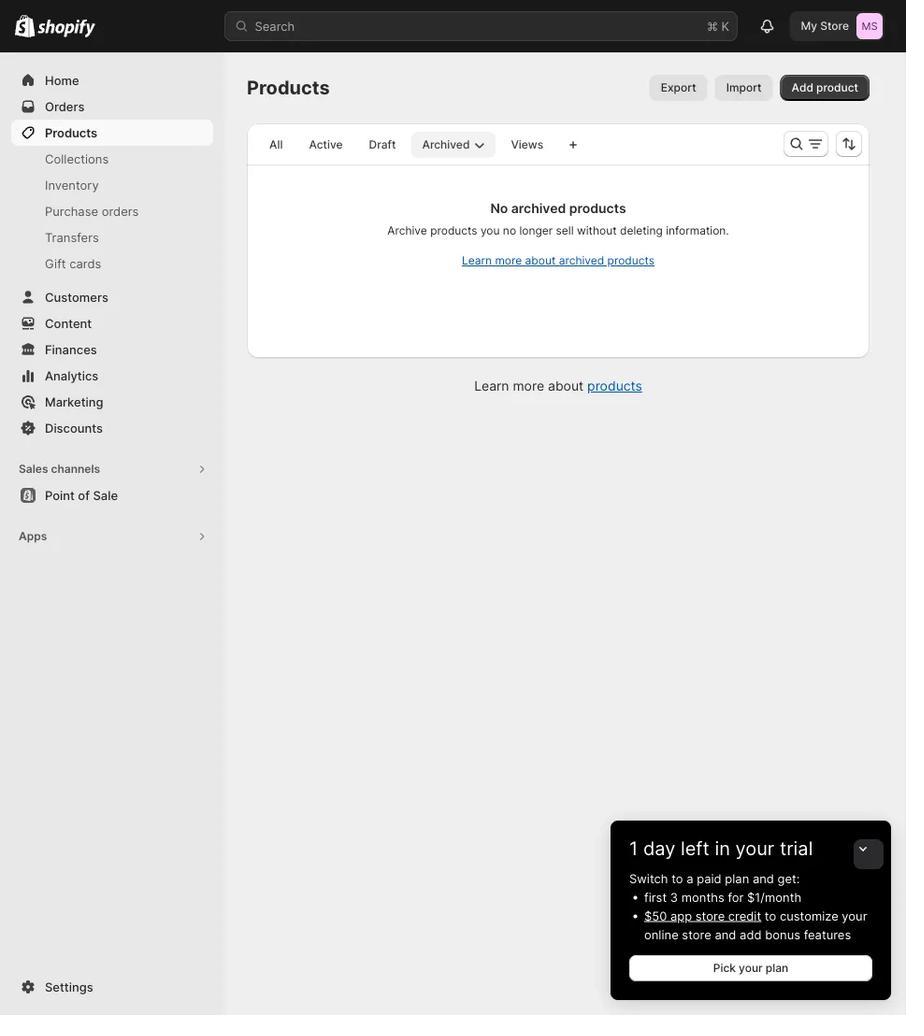 Task type: vqa. For each thing, say whether or not it's contained in the screenshot.
There are no charges on your upcoming bill at the bottom of the page
no



Task type: locate. For each thing, give the bounding box(es) containing it.
to down $1/month
[[765, 909, 776, 923]]

0 horizontal spatial products
[[45, 125, 97, 140]]

0 vertical spatial and
[[753, 871, 774, 886]]

archive
[[387, 224, 427, 238]]

tab list
[[254, 131, 558, 158]]

gift cards link
[[11, 251, 213, 277]]

about
[[525, 254, 556, 267], [548, 378, 584, 394]]

archive products you no longer sell without deleting information.
[[387, 224, 729, 238]]

learn more about products
[[474, 378, 642, 394]]

1 horizontal spatial to
[[765, 909, 776, 923]]

pick your plan link
[[629, 956, 872, 982]]

plan
[[725, 871, 749, 886], [766, 962, 788, 975]]

settings
[[45, 980, 93, 994]]

archived button
[[411, 132, 496, 158]]

information.
[[666, 224, 729, 238]]

switch to a paid plan and get:
[[629, 871, 800, 886]]

0 vertical spatial learn
[[462, 254, 492, 267]]

and up $1/month
[[753, 871, 774, 886]]

more for learn more about archived products
[[495, 254, 522, 267]]

1 vertical spatial your
[[842, 909, 867, 923]]

products
[[247, 76, 330, 99], [45, 125, 97, 140]]

1 vertical spatial more
[[513, 378, 544, 394]]

1 horizontal spatial products
[[247, 76, 330, 99]]

0 horizontal spatial and
[[715, 928, 736, 942]]

store down $50 app store credit link
[[682, 928, 711, 942]]

cards
[[69, 256, 101, 271]]

0 horizontal spatial plan
[[725, 871, 749, 886]]

plan down the bonus
[[766, 962, 788, 975]]

first
[[644, 890, 667, 905]]

add
[[792, 81, 813, 94]]

point
[[45, 488, 75, 503]]

analytics link
[[11, 363, 213, 389]]

products
[[569, 201, 626, 216], [430, 224, 477, 238], [607, 254, 655, 267], [587, 378, 642, 394]]

2 vertical spatial your
[[739, 962, 763, 975]]

1 vertical spatial store
[[682, 928, 711, 942]]

more for learn more about products
[[513, 378, 544, 394]]

more
[[495, 254, 522, 267], [513, 378, 544, 394]]

home
[[45, 73, 79, 87]]

k
[[721, 19, 729, 33]]

products up all
[[247, 76, 330, 99]]

purchase
[[45, 204, 98, 218]]

0 vertical spatial to
[[672, 871, 683, 886]]

no
[[490, 201, 508, 216]]

collections
[[45, 151, 109, 166]]

learn
[[462, 254, 492, 267], [474, 378, 509, 394]]

more down no
[[495, 254, 522, 267]]

$50 app store credit link
[[644, 909, 761, 923]]

products up collections
[[45, 125, 97, 140]]

sell
[[556, 224, 574, 238]]

your
[[735, 837, 774, 860], [842, 909, 867, 923], [739, 962, 763, 975]]

0 vertical spatial products
[[247, 76, 330, 99]]

more left products link
[[513, 378, 544, 394]]

about left products link
[[548, 378, 584, 394]]

archived
[[511, 201, 566, 216], [559, 254, 604, 267]]

point of sale button
[[0, 482, 224, 509]]

1 day left in your trial
[[629, 837, 813, 860]]

1 day left in your trial button
[[611, 821, 891, 860]]

features
[[804, 928, 851, 942]]

0 vertical spatial about
[[525, 254, 556, 267]]

content
[[45, 316, 92, 331]]

inventory
[[45, 178, 99, 192]]

purchase orders link
[[11, 198, 213, 224]]

no archived products
[[490, 201, 626, 216]]

1 day left in your trial element
[[611, 870, 891, 1000]]

for
[[728, 890, 744, 905]]

gift
[[45, 256, 66, 271]]

your right pick
[[739, 962, 763, 975]]

and left add
[[715, 928, 736, 942]]

you
[[481, 224, 500, 238]]

to left the a
[[672, 871, 683, 886]]

active link
[[298, 132, 354, 158]]

1 vertical spatial about
[[548, 378, 584, 394]]

marketing link
[[11, 389, 213, 415]]

1 horizontal spatial plan
[[766, 962, 788, 975]]

1 vertical spatial plan
[[766, 962, 788, 975]]

1 vertical spatial to
[[765, 909, 776, 923]]

add product
[[792, 81, 858, 94]]

product
[[816, 81, 858, 94]]

store
[[695, 909, 725, 923], [682, 928, 711, 942]]

point of sale
[[45, 488, 118, 503]]

your right in
[[735, 837, 774, 860]]

0 vertical spatial more
[[495, 254, 522, 267]]

analytics
[[45, 368, 98, 383]]

plan up for at the bottom right
[[725, 871, 749, 886]]

your up features
[[842, 909, 867, 923]]

apps
[[19, 530, 47, 543]]

0 vertical spatial plan
[[725, 871, 749, 886]]

marketing
[[45, 395, 103, 409]]

my store image
[[857, 13, 883, 39]]

transfers link
[[11, 224, 213, 251]]

1 vertical spatial products
[[45, 125, 97, 140]]

and for store
[[715, 928, 736, 942]]

and inside to customize your online store and add bonus features
[[715, 928, 736, 942]]

products link
[[11, 120, 213, 146]]

about down longer
[[525, 254, 556, 267]]

archived down "without"
[[559, 254, 604, 267]]

your inside "dropdown button"
[[735, 837, 774, 860]]

store down months
[[695, 909, 725, 923]]

1 vertical spatial and
[[715, 928, 736, 942]]

1 vertical spatial learn
[[474, 378, 509, 394]]

to
[[672, 871, 683, 886], [765, 909, 776, 923]]

1 horizontal spatial and
[[753, 871, 774, 886]]

archived up longer
[[511, 201, 566, 216]]

views
[[511, 138, 543, 151]]

months
[[681, 890, 724, 905]]

$50 app store credit
[[644, 909, 761, 923]]

store
[[820, 19, 849, 33]]

0 vertical spatial store
[[695, 909, 725, 923]]

purchase orders
[[45, 204, 139, 218]]

learn for learn more about archived products
[[462, 254, 492, 267]]

0 vertical spatial your
[[735, 837, 774, 860]]



Task type: describe. For each thing, give the bounding box(es) containing it.
discounts link
[[11, 415, 213, 441]]

⌘
[[707, 19, 718, 33]]

my store
[[801, 19, 849, 33]]

sales
[[19, 462, 48, 476]]

⌘ k
[[707, 19, 729, 33]]

all
[[269, 138, 283, 151]]

$1/month
[[747, 890, 802, 905]]

about for products
[[548, 378, 584, 394]]

a
[[687, 871, 693, 886]]

my
[[801, 19, 817, 33]]

customers link
[[11, 284, 213, 310]]

shopify image
[[38, 19, 96, 38]]

tab list containing all
[[254, 131, 558, 158]]

channels
[[51, 462, 100, 476]]

add product link
[[780, 75, 870, 101]]

left
[[681, 837, 710, 860]]

pick your plan
[[713, 962, 788, 975]]

sale
[[93, 488, 118, 503]]

3
[[670, 890, 678, 905]]

orders
[[45, 99, 85, 114]]

pick
[[713, 962, 736, 975]]

your inside to customize your online store and add bonus features
[[842, 909, 867, 923]]

import
[[726, 81, 762, 94]]

1
[[629, 837, 638, 860]]

active
[[309, 138, 343, 151]]

draft
[[369, 138, 396, 151]]

to customize your online store and add bonus features
[[644, 909, 867, 942]]

add
[[740, 928, 762, 942]]

and for plan
[[753, 871, 774, 886]]

deleting
[[620, 224, 663, 238]]

import button
[[715, 75, 773, 101]]

0 vertical spatial archived
[[511, 201, 566, 216]]

1 vertical spatial archived
[[559, 254, 604, 267]]

discounts
[[45, 421, 103, 435]]

finances link
[[11, 337, 213, 363]]

gift cards
[[45, 256, 101, 271]]

sales channels
[[19, 462, 100, 476]]

home link
[[11, 67, 213, 94]]

point of sale link
[[11, 482, 213, 509]]

in
[[715, 837, 730, 860]]

store inside to customize your online store and add bonus features
[[682, 928, 711, 942]]

learn for learn more about products
[[474, 378, 509, 394]]

search
[[255, 19, 295, 33]]

products link
[[587, 378, 642, 394]]

of
[[78, 488, 90, 503]]

finances
[[45, 342, 97, 357]]

transfers
[[45, 230, 99, 245]]

switch
[[629, 871, 668, 886]]

collections link
[[11, 146, 213, 172]]

learn more about archived products
[[462, 254, 655, 267]]

first 3 months for $1/month
[[644, 890, 802, 905]]

export button
[[650, 75, 708, 101]]

longer
[[519, 224, 553, 238]]

content link
[[11, 310, 213, 337]]

about for archived
[[525, 254, 556, 267]]

credit
[[728, 909, 761, 923]]

sales channels button
[[11, 456, 213, 482]]

apps button
[[11, 524, 213, 550]]

to inside to customize your online store and add bonus features
[[765, 909, 776, 923]]

all link
[[258, 132, 294, 158]]

shopify image
[[15, 15, 35, 37]]

get:
[[778, 871, 800, 886]]

without
[[577, 224, 617, 238]]

archived
[[422, 138, 470, 151]]

customers
[[45, 290, 108, 304]]

draft link
[[358, 132, 407, 158]]

app
[[670, 909, 692, 923]]

$50
[[644, 909, 667, 923]]

orders
[[102, 204, 139, 218]]

orders link
[[11, 94, 213, 120]]

paid
[[697, 871, 722, 886]]

online
[[644, 928, 679, 942]]

settings link
[[11, 974, 213, 1000]]

views link
[[500, 132, 555, 158]]

0 horizontal spatial to
[[672, 871, 683, 886]]

trial
[[780, 837, 813, 860]]

day
[[643, 837, 675, 860]]

customize
[[780, 909, 838, 923]]



